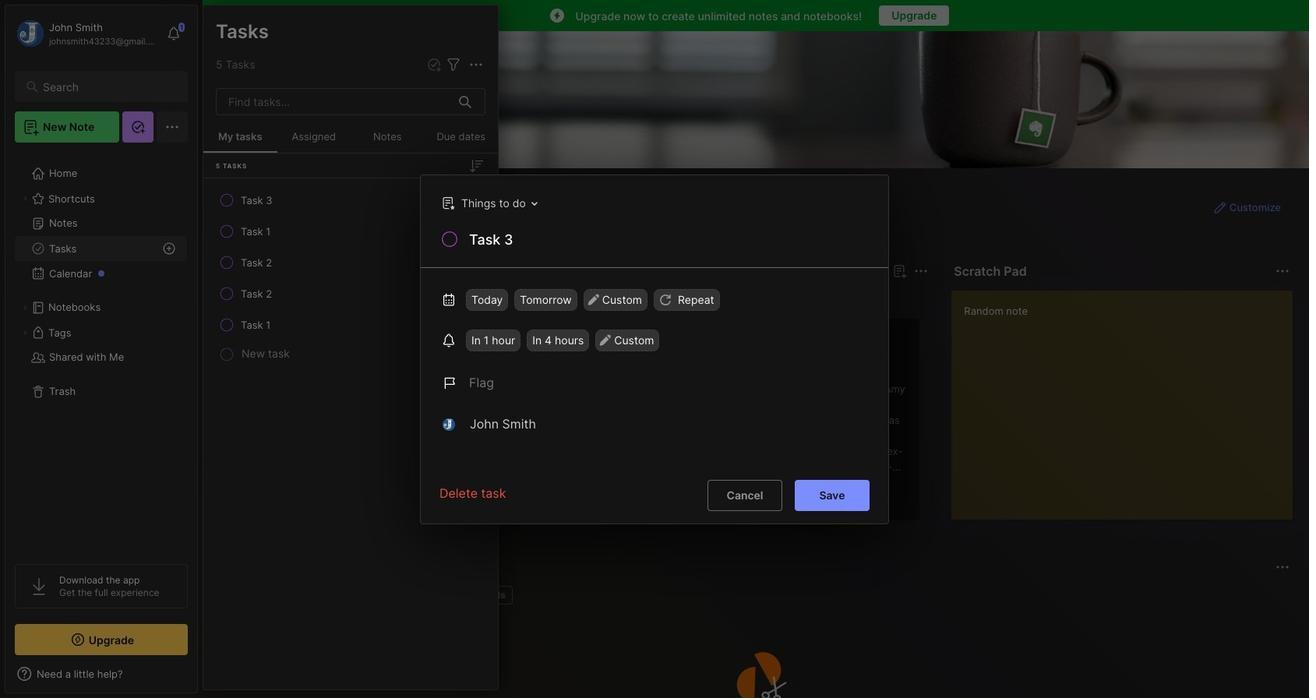Task type: locate. For each thing, give the bounding box(es) containing it.
row group
[[203, 185, 498, 366], [228, 318, 1310, 530]]

tab
[[232, 290, 277, 309], [284, 290, 347, 309], [422, 586, 463, 605], [469, 586, 513, 605]]

task 1 1 cell
[[241, 224, 271, 239]]

2 row from the top
[[210, 217, 492, 246]]

3 row from the top
[[210, 249, 492, 277]]

1 vertical spatial tab list
[[232, 586, 1288, 605]]

task 2 3 cell
[[241, 286, 272, 302]]

main element
[[0, 0, 203, 698]]

row
[[210, 186, 492, 214], [210, 217, 492, 246], [210, 249, 492, 277], [210, 280, 492, 308], [210, 311, 492, 339]]

tab list
[[232, 290, 926, 309], [232, 586, 1288, 605]]

Find tasks… text field
[[219, 89, 450, 115]]

expand notebooks image
[[20, 303, 30, 313]]

0 vertical spatial tab list
[[232, 290, 926, 309]]

5 row from the top
[[210, 311, 492, 339]]

None search field
[[43, 77, 174, 96]]

Start writing… text field
[[965, 291, 1293, 507]]

tree
[[5, 152, 197, 550]]



Task type: describe. For each thing, give the bounding box(es) containing it.
2 tab list from the top
[[232, 586, 1288, 605]]

task 3 0 cell
[[241, 193, 272, 208]]

none search field inside main element
[[43, 77, 174, 96]]

Search text field
[[43, 80, 174, 94]]

Enter task text field
[[468, 230, 870, 256]]

Go to note or move task field
[[434, 191, 543, 214]]

new task image
[[426, 57, 442, 72]]

tree inside main element
[[5, 152, 197, 550]]

task 1 4 cell
[[241, 317, 271, 333]]

4 row from the top
[[210, 280, 492, 308]]

1 tab list from the top
[[232, 290, 926, 309]]

1 row from the top
[[210, 186, 492, 214]]

expand tags image
[[20, 328, 30, 338]]

task 2 2 cell
[[241, 255, 272, 271]]



Task type: vqa. For each thing, say whether or not it's contained in the screenshot.
row
yes



